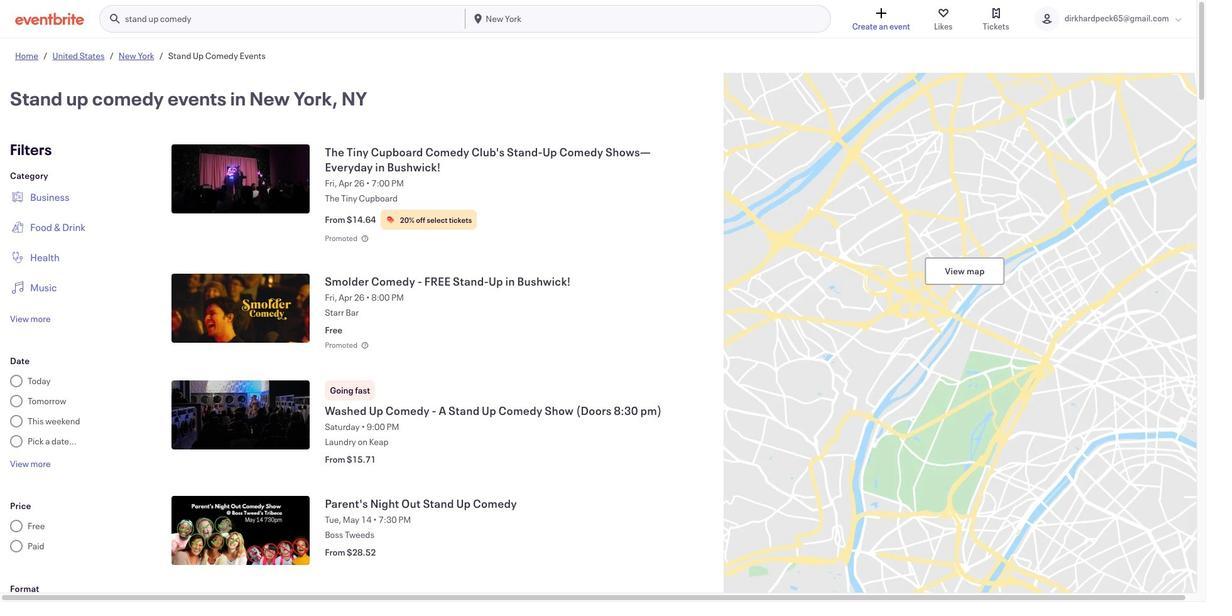 Task type: locate. For each thing, give the bounding box(es) containing it.
0 vertical spatial view more element
[[10, 313, 51, 325]]

the tiny cupboard comedy club's stand-up comedy shows—everyday in bushwick! primary image image
[[172, 145, 310, 214]]

main navigation element
[[99, 5, 831, 33]]

eventbrite image
[[15, 13, 84, 25]]

2 view more element from the top
[[10, 458, 51, 470]]

view more element
[[10, 313, 51, 325], [10, 458, 51, 470]]

1 vertical spatial view more element
[[10, 458, 51, 470]]



Task type: describe. For each thing, give the bounding box(es) containing it.
smolder comedy - free stand-up in bushwick! primary image image
[[172, 274, 310, 343]]

parent's night out stand up comedy primary image image
[[172, 496, 310, 566]]

washed up comedy - a stand up comedy show (doors 8:30 pm) primary image image
[[172, 381, 310, 450]]

1 view more element from the top
[[10, 313, 51, 325]]



Task type: vqa. For each thing, say whether or not it's contained in the screenshot.
bottom View more element
yes



